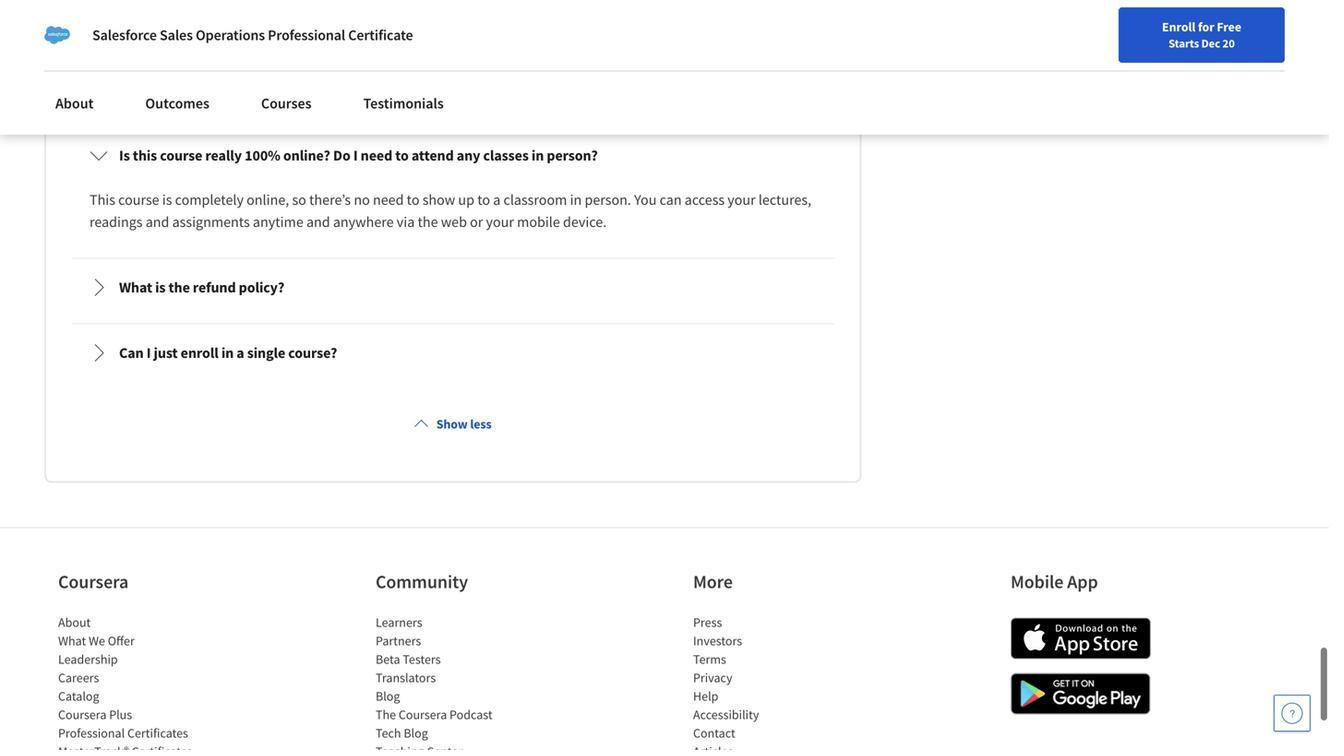 Task type: vqa. For each thing, say whether or not it's contained in the screenshot.


Task type: describe. For each thing, give the bounding box(es) containing it.
press investors terms privacy help accessibility contact
[[693, 614, 759, 742]]

to down sales
[[188, 59, 201, 77]]

coursera for community
[[399, 707, 447, 723]]

single
[[247, 344, 285, 362]]

there's
[[309, 191, 351, 209]]

this
[[90, 191, 115, 209]]

is this course really 100% online? do i need to attend any classes in person?
[[119, 146, 598, 165]]

careers link
[[58, 670, 99, 686]]

operations
[[349, 81, 416, 99]]

you
[[699, 59, 722, 77]]

professional certificates link
[[58, 725, 188, 742]]

up
[[458, 191, 475, 209]]

jobs
[[351, 59, 377, 77]]

0 horizontal spatial your
[[486, 213, 514, 231]]

sales left jobs
[[317, 59, 348, 77]]

is inside this course is completely online, so there's no need to show up to a classroom in person. you can access your lectures, readings and assignments anytime and anywhere via the web or your mobile device.
[[162, 191, 172, 209]]

anywhere
[[333, 213, 394, 231]]

for
[[1198, 18, 1215, 35]]

coursera for coursera
[[58, 707, 107, 723]]

about link for what we offer
[[58, 614, 91, 631]]

mobile
[[1011, 571, 1064, 594]]

no
[[354, 191, 370, 209]]

sales left support
[[506, 81, 537, 99]]

what is the refund policy? button
[[75, 262, 831, 313]]

list for coursera
[[58, 613, 215, 751]]

need for no
[[373, 191, 404, 209]]

terms link
[[693, 651, 727, 668]]

person?
[[547, 146, 598, 165]]

web
[[441, 213, 467, 231]]

about link for outcomes
[[44, 83, 105, 124]]

privacy
[[693, 670, 733, 686]]

i inside "dropdown button"
[[353, 146, 358, 165]]

i inside dropdown button
[[182, 14, 186, 33]]

will for you
[[115, 59, 137, 77]]

privacy link
[[693, 670, 733, 686]]

help link
[[693, 688, 719, 705]]

help
[[693, 688, 719, 705]]

this inside you will be able to pursue entry level sales jobs upon completion of this specialization. specifically, you will be in a great position to pursue the role of a sales operations specialist or a sales support specialist.
[[504, 59, 527, 77]]

a inside this course is completely online, so there's no need to show up to a classroom in person. you can access your lectures, readings and assignments anytime and anywhere via the web or your mobile device.
[[493, 191, 501, 209]]

salesforce sales operations professional certificate
[[92, 26, 413, 44]]

translators
[[376, 670, 436, 686]]

position
[[124, 81, 175, 99]]

online,
[[247, 191, 289, 209]]

the inside this course is completely online, so there's no need to show up to a classroom in person. you can access your lectures, readings and assignments anytime and anywhere via the web or your mobile device.
[[418, 213, 438, 231]]

the inside you will be able to pursue entry level sales jobs upon completion of this specialization. specifically, you will be in a great position to pursue the role of a sales operations specialist or a sales support specialist.
[[240, 81, 260, 99]]

upon inside you will be able to pursue entry level sales jobs upon completion of this specialization. specifically, you will be in a great position to pursue the role of a sales operations specialist or a sales support specialist.
[[380, 59, 412, 77]]

we
[[89, 633, 105, 649]]

podcast
[[450, 707, 493, 723]]

mobile
[[517, 213, 560, 231]]

in inside "dropdown button"
[[532, 146, 544, 165]]

tech
[[376, 725, 401, 742]]

courses
[[261, 94, 312, 113]]

will for what
[[155, 14, 179, 33]]

policy?
[[239, 278, 285, 297]]

to up via
[[407, 191, 420, 209]]

catalog
[[58, 688, 99, 705]]

partners
[[376, 633, 421, 649]]

can i just enroll in a single course?
[[119, 344, 337, 362]]

course?
[[288, 344, 337, 362]]

translators link
[[376, 670, 436, 686]]

about what we offer leadership careers catalog coursera plus professional certificates
[[58, 614, 188, 742]]

online?
[[283, 146, 330, 165]]

careers
[[58, 670, 99, 686]]

enroll
[[1162, 18, 1196, 35]]

coursera image
[[22, 15, 139, 45]]

plus
[[109, 707, 132, 723]]

support
[[540, 81, 589, 99]]

need for i
[[361, 146, 393, 165]]

contact
[[693, 725, 736, 742]]

course inside this course is completely online, so there's no need to show up to a classroom in person. you can access your lectures, readings and assignments anytime and anywhere via the web or your mobile device.
[[118, 191, 159, 209]]

you inside you will be able to pursue entry level sales jobs upon completion of this specialization. specifically, you will be in a great position to pursue the role of a sales operations specialist or a sales support specialist.
[[90, 59, 112, 77]]

classroom
[[504, 191, 567, 209]]

assignments
[[172, 213, 250, 231]]

coursera up what we offer link
[[58, 571, 129, 594]]

level
[[285, 59, 314, 77]]

certificates
[[127, 725, 188, 742]]

what is the refund policy?
[[119, 278, 285, 297]]

or inside this course is completely online, so there's no need to show up to a classroom in person. you can access your lectures, readings and assignments anytime and anywhere via the web or your mobile device.
[[470, 213, 483, 231]]

a right you
[[783, 59, 791, 77]]

you inside this course is completely online, so there's no need to show up to a classroom in person. you can access your lectures, readings and assignments anytime and anywhere via the web or your mobile device.
[[634, 191, 657, 209]]

anytime
[[253, 213, 304, 231]]

show
[[423, 191, 455, 209]]

testers
[[403, 651, 441, 668]]

what we offer link
[[58, 633, 135, 649]]

dec
[[1202, 36, 1221, 51]]

to inside is this course really 100% online? do i need to attend any classes in person? "dropdown button"
[[395, 146, 409, 165]]

show less button
[[407, 408, 499, 441]]

the inside dropdown button
[[385, 14, 407, 33]]

can
[[119, 344, 144, 362]]

a right "specialist"
[[496, 81, 503, 99]]

just
[[154, 344, 178, 362]]

press link
[[693, 614, 722, 631]]

1 vertical spatial pursue
[[194, 81, 237, 99]]

salesforce
[[92, 26, 157, 44]]

what will i be able to do upon completing the specialization? button
[[75, 0, 831, 49]]

a inside dropdown button
[[237, 344, 244, 362]]

the inside 'dropdown button'
[[169, 278, 190, 297]]

accessibility link
[[693, 707, 759, 723]]

community
[[376, 571, 468, 594]]

so
[[292, 191, 306, 209]]

investors link
[[693, 633, 742, 649]]

enroll
[[181, 344, 219, 362]]

2 horizontal spatial be
[[750, 59, 765, 77]]

do
[[333, 146, 351, 165]]

can
[[660, 191, 682, 209]]

a down 'level'
[[305, 81, 313, 99]]

0 vertical spatial your
[[728, 191, 756, 209]]

what inside the about what we offer leadership careers catalog coursera plus professional certificates
[[58, 633, 86, 649]]



Task type: locate. For each thing, give the bounding box(es) containing it.
or right "specialist"
[[480, 81, 493, 99]]

specialization?
[[410, 14, 507, 33]]

in inside dropdown button
[[221, 344, 234, 362]]

or inside you will be able to pursue entry level sales jobs upon completion of this specialization. specifically, you will be in a great position to pursue the role of a sales operations specialist or a sales support specialist.
[[480, 81, 493, 99]]

is left refund
[[155, 278, 166, 297]]

1 vertical spatial about
[[58, 614, 91, 631]]

specialization.
[[530, 59, 620, 77]]

you will be able to pursue entry level sales jobs upon completion of this specialization. specifically, you will be in a great position to pursue the role of a sales operations specialist or a sales support specialist.
[[90, 59, 793, 99]]

0 horizontal spatial blog
[[376, 688, 400, 705]]

0 horizontal spatial and
[[146, 213, 169, 231]]

0 horizontal spatial upon
[[274, 14, 307, 33]]

0 vertical spatial or
[[480, 81, 493, 99]]

in right classes
[[532, 146, 544, 165]]

in
[[768, 59, 780, 77], [532, 146, 544, 165], [570, 191, 582, 209], [221, 344, 234, 362]]

0 vertical spatial blog
[[376, 688, 400, 705]]

your left the mobile
[[486, 213, 514, 231]]

able inside you will be able to pursue entry level sales jobs upon completion of this specialization. specifically, you will be in a great position to pursue the role of a sales operations specialist or a sales support specialist.
[[158, 59, 185, 77]]

1 horizontal spatial able
[[208, 14, 235, 33]]

0 vertical spatial course
[[160, 146, 202, 165]]

learners partners beta testers translators blog the coursera podcast tech blog
[[376, 614, 493, 742]]

i left operations
[[182, 14, 186, 33]]

lectures,
[[759, 191, 812, 209]]

get it on google play image
[[1011, 673, 1151, 715]]

1 horizontal spatial list item
[[376, 743, 533, 751]]

course up readings
[[118, 191, 159, 209]]

to
[[238, 14, 252, 33], [188, 59, 201, 77], [178, 81, 191, 99], [395, 146, 409, 165], [407, 191, 420, 209], [478, 191, 490, 209]]

1 vertical spatial able
[[158, 59, 185, 77]]

0 horizontal spatial you
[[90, 59, 112, 77]]

to right position
[[178, 81, 191, 99]]

list for more
[[693, 613, 850, 751]]

to left do
[[238, 14, 252, 33]]

what left sales
[[119, 14, 152, 33]]

1 horizontal spatial upon
[[380, 59, 412, 77]]

will inside dropdown button
[[155, 14, 179, 33]]

tech blog link
[[376, 725, 428, 742]]

less
[[470, 416, 492, 433]]

a left single
[[237, 344, 244, 362]]

need right do in the top of the page
[[361, 146, 393, 165]]

1 horizontal spatial of
[[489, 59, 501, 77]]

access
[[685, 191, 725, 209]]

leadership
[[58, 651, 118, 668]]

0 vertical spatial about
[[55, 94, 94, 113]]

the left refund
[[169, 278, 190, 297]]

need right no
[[373, 191, 404, 209]]

able inside what will i be able to do upon completing the specialization? dropdown button
[[208, 14, 235, 33]]

sales
[[317, 59, 348, 77], [316, 81, 346, 99], [506, 81, 537, 99]]

coursera inside learners partners beta testers translators blog the coursera podcast tech blog
[[399, 707, 447, 723]]

upon up operations
[[380, 59, 412, 77]]

readings
[[90, 213, 143, 231]]

0 vertical spatial this
[[504, 59, 527, 77]]

0 vertical spatial i
[[182, 14, 186, 33]]

1 horizontal spatial this
[[504, 59, 527, 77]]

what inside 'dropdown button'
[[119, 278, 152, 297]]

0 vertical spatial about link
[[44, 83, 105, 124]]

sales right courses
[[316, 81, 346, 99]]

list item for coursera
[[58, 743, 215, 751]]

course left really
[[160, 146, 202, 165]]

offer
[[108, 633, 135, 649]]

1 horizontal spatial list
[[376, 613, 533, 751]]

1 vertical spatial i
[[353, 146, 358, 165]]

1 horizontal spatial your
[[728, 191, 756, 209]]

2 vertical spatial what
[[58, 633, 86, 649]]

your
[[728, 191, 756, 209], [486, 213, 514, 231]]

0 horizontal spatial i
[[147, 344, 151, 362]]

classes
[[483, 146, 529, 165]]

2 horizontal spatial list item
[[693, 743, 850, 751]]

operations
[[196, 26, 265, 44]]

what
[[119, 14, 152, 33], [119, 278, 152, 297], [58, 633, 86, 649]]

1 horizontal spatial professional
[[268, 26, 345, 44]]

in right you
[[768, 59, 780, 77]]

testimonials
[[363, 94, 444, 113]]

via
[[397, 213, 415, 231]]

upon
[[274, 14, 307, 33], [380, 59, 412, 77]]

2 horizontal spatial list
[[693, 613, 850, 751]]

the
[[376, 707, 396, 723]]

sales
[[160, 26, 193, 44]]

1 vertical spatial your
[[486, 213, 514, 231]]

1 vertical spatial what
[[119, 278, 152, 297]]

0 vertical spatial upon
[[274, 14, 307, 33]]

coursera plus link
[[58, 707, 132, 723]]

the right via
[[418, 213, 438, 231]]

list item down podcast
[[376, 743, 533, 751]]

professional down coursera plus link
[[58, 725, 125, 742]]

show notifications image
[[1115, 23, 1137, 45]]

list
[[58, 613, 215, 751], [376, 613, 533, 751], [693, 613, 850, 751]]

in inside this course is completely online, so there's no need to show up to a classroom in person. you can access your lectures, readings and assignments anytime and anywhere via the web or your mobile device.
[[570, 191, 582, 209]]

or right web
[[470, 213, 483, 231]]

2 list from the left
[[376, 613, 533, 751]]

100%
[[245, 146, 280, 165]]

contact link
[[693, 725, 736, 742]]

this left specialization. at the left top
[[504, 59, 527, 77]]

specifically,
[[623, 59, 696, 77]]

list item down accessibility
[[693, 743, 850, 751]]

1 horizontal spatial you
[[634, 191, 657, 209]]

coursera down catalog
[[58, 707, 107, 723]]

of right role
[[290, 81, 302, 99]]

1 vertical spatial is
[[155, 278, 166, 297]]

about link down salesforce icon
[[44, 83, 105, 124]]

will up great
[[115, 59, 137, 77]]

be
[[189, 14, 205, 33], [140, 59, 155, 77], [750, 59, 765, 77]]

your right access
[[728, 191, 756, 209]]

0 vertical spatial need
[[361, 146, 393, 165]]

certificate
[[348, 26, 413, 44]]

a
[[783, 59, 791, 77], [305, 81, 313, 99], [496, 81, 503, 99], [493, 191, 501, 209], [237, 344, 244, 362]]

1 list from the left
[[58, 613, 215, 751]]

terms
[[693, 651, 727, 668]]

need inside "dropdown button"
[[361, 146, 393, 165]]

leadership link
[[58, 651, 118, 668]]

blog up the
[[376, 688, 400, 705]]

3 list item from the left
[[693, 743, 850, 751]]

starts
[[1169, 36, 1200, 51]]

show less
[[436, 416, 492, 433]]

1 vertical spatial professional
[[58, 725, 125, 742]]

1 vertical spatial need
[[373, 191, 404, 209]]

2 horizontal spatial i
[[353, 146, 358, 165]]

what for what is the refund policy?
[[119, 278, 152, 297]]

and
[[146, 213, 169, 231], [306, 213, 330, 231]]

outcomes
[[145, 94, 209, 113]]

able up position
[[158, 59, 185, 77]]

need
[[361, 146, 393, 165], [373, 191, 404, 209]]

be up position
[[140, 59, 155, 77]]

or
[[480, 81, 493, 99], [470, 213, 483, 231]]

attend
[[412, 146, 454, 165]]

1 vertical spatial or
[[470, 213, 483, 231]]

list item for community
[[376, 743, 533, 751]]

0 vertical spatial pursue
[[204, 59, 246, 77]]

role
[[263, 81, 287, 99]]

of
[[489, 59, 501, 77], [290, 81, 302, 99]]

1 horizontal spatial course
[[160, 146, 202, 165]]

this inside is this course really 100% online? do i need to attend any classes in person? "dropdown button"
[[133, 146, 157, 165]]

0 horizontal spatial course
[[118, 191, 159, 209]]

device.
[[563, 213, 607, 231]]

what up leadership
[[58, 633, 86, 649]]

testimonials link
[[352, 83, 455, 124]]

1 list item from the left
[[58, 743, 215, 751]]

upon right do
[[274, 14, 307, 33]]

3 list from the left
[[693, 613, 850, 751]]

1 horizontal spatial will
[[155, 14, 179, 33]]

menu item
[[977, 18, 1095, 78]]

what for what will i be able to do upon completing the specialization?
[[119, 14, 152, 33]]

you left can
[[634, 191, 657, 209]]

entry
[[249, 59, 282, 77]]

about for about
[[55, 94, 94, 113]]

0 horizontal spatial of
[[290, 81, 302, 99]]

what inside dropdown button
[[119, 14, 152, 33]]

1 vertical spatial upon
[[380, 59, 412, 77]]

0 vertical spatial is
[[162, 191, 172, 209]]

0 vertical spatial what
[[119, 14, 152, 33]]

free
[[1217, 18, 1242, 35]]

will left operations
[[155, 14, 179, 33]]

1 vertical spatial this
[[133, 146, 157, 165]]

this
[[504, 59, 527, 77], [133, 146, 157, 165]]

None search field
[[263, 12, 568, 48]]

salesforce image
[[44, 22, 70, 48]]

and right readings
[[146, 213, 169, 231]]

2 vertical spatial i
[[147, 344, 151, 362]]

about down salesforce icon
[[55, 94, 94, 113]]

to right up
[[478, 191, 490, 209]]

beta
[[376, 651, 400, 668]]

1 vertical spatial blog
[[404, 725, 428, 742]]

blog
[[376, 688, 400, 705], [404, 725, 428, 742]]

list containing press
[[693, 613, 850, 751]]

0 vertical spatial able
[[208, 14, 235, 33]]

0 horizontal spatial professional
[[58, 725, 125, 742]]

a right up
[[493, 191, 501, 209]]

is inside 'dropdown button'
[[155, 278, 166, 297]]

i right do in the top of the page
[[353, 146, 358, 165]]

you
[[90, 59, 112, 77], [634, 191, 657, 209]]

0 vertical spatial you
[[90, 59, 112, 77]]

0 horizontal spatial list
[[58, 613, 215, 751]]

press
[[693, 614, 722, 631]]

about up what we offer link
[[58, 614, 91, 631]]

list item for more
[[693, 743, 850, 751]]

learners
[[376, 614, 422, 631]]

1 vertical spatial of
[[290, 81, 302, 99]]

2 horizontal spatial will
[[725, 59, 747, 77]]

0 horizontal spatial will
[[115, 59, 137, 77]]

0 horizontal spatial list item
[[58, 743, 215, 751]]

be right you
[[750, 59, 765, 77]]

coursera inside the about what we offer leadership careers catalog coursera plus professional certificates
[[58, 707, 107, 723]]

1 horizontal spatial and
[[306, 213, 330, 231]]

accessibility
[[693, 707, 759, 723]]

about
[[55, 94, 94, 113], [58, 614, 91, 631]]

what up can
[[119, 278, 152, 297]]

coursera up tech blog link
[[399, 707, 447, 723]]

in right enroll
[[221, 344, 234, 362]]

blog link
[[376, 688, 400, 705]]

do
[[255, 14, 271, 33]]

list containing learners
[[376, 613, 533, 751]]

completion
[[415, 59, 486, 77]]

and down there's at the left top of page
[[306, 213, 330, 231]]

will right you
[[725, 59, 747, 77]]

is this course really 100% online? do i need to attend any classes in person? button
[[75, 130, 831, 181]]

professional up 'level'
[[268, 26, 345, 44]]

investors
[[693, 633, 742, 649]]

about link up what we offer link
[[58, 614, 91, 631]]

list containing about
[[58, 613, 215, 751]]

1 horizontal spatial blog
[[404, 725, 428, 742]]

be inside dropdown button
[[189, 14, 205, 33]]

need inside this course is completely online, so there's no need to show up to a classroom in person. you can access your lectures, readings and assignments anytime and anywhere via the web or your mobile device.
[[373, 191, 404, 209]]

download on the app store image
[[1011, 618, 1151, 660]]

the left role
[[240, 81, 260, 99]]

catalog link
[[58, 688, 99, 705]]

2 and from the left
[[306, 213, 330, 231]]

you up great
[[90, 59, 112, 77]]

be left do
[[189, 14, 205, 33]]

1 and from the left
[[146, 213, 169, 231]]

1 horizontal spatial be
[[189, 14, 205, 33]]

list item down "professional certificates" link
[[58, 743, 215, 751]]

the right completing
[[385, 14, 407, 33]]

courses link
[[250, 83, 323, 124]]

0 vertical spatial of
[[489, 59, 501, 77]]

0 horizontal spatial this
[[133, 146, 157, 165]]

course
[[160, 146, 202, 165], [118, 191, 159, 209]]

help center image
[[1282, 703, 1304, 725]]

i left the just
[[147, 344, 151, 362]]

about inside the about what we offer leadership careers catalog coursera plus professional certificates
[[58, 614, 91, 631]]

is left completely
[[162, 191, 172, 209]]

professional inside the about what we offer leadership careers catalog coursera plus professional certificates
[[58, 725, 125, 742]]

this right is
[[133, 146, 157, 165]]

of right completion
[[489, 59, 501, 77]]

this course is completely online, so there's no need to show up to a classroom in person. you can access your lectures, readings and assignments anytime and anywhere via the web or your mobile device.
[[90, 191, 815, 231]]

the coursera podcast link
[[376, 707, 493, 723]]

refund
[[193, 278, 236, 297]]

0 horizontal spatial able
[[158, 59, 185, 77]]

blog down the coursera podcast link
[[404, 725, 428, 742]]

specialist.
[[592, 81, 653, 99]]

about for about what we offer leadership careers catalog coursera plus professional certificates
[[58, 614, 91, 631]]

i inside dropdown button
[[147, 344, 151, 362]]

course inside "dropdown button"
[[160, 146, 202, 165]]

0 vertical spatial professional
[[268, 26, 345, 44]]

to left attend
[[395, 146, 409, 165]]

1 horizontal spatial i
[[182, 14, 186, 33]]

show
[[436, 416, 468, 433]]

professional
[[268, 26, 345, 44], [58, 725, 125, 742]]

1 vertical spatial about link
[[58, 614, 91, 631]]

2 list item from the left
[[376, 743, 533, 751]]

what will i be able to do upon completing the specialization?
[[119, 14, 507, 33]]

upon inside what will i be able to do upon completing the specialization? dropdown button
[[274, 14, 307, 33]]

any
[[457, 146, 480, 165]]

in up device.
[[570, 191, 582, 209]]

mobile app
[[1011, 571, 1098, 594]]

1 vertical spatial course
[[118, 191, 159, 209]]

list item
[[58, 743, 215, 751], [376, 743, 533, 751], [693, 743, 850, 751]]

20
[[1223, 36, 1235, 51]]

1 vertical spatial you
[[634, 191, 657, 209]]

0 horizontal spatial be
[[140, 59, 155, 77]]

in inside you will be able to pursue entry level sales jobs upon completion of this specialization. specifically, you will be in a great position to pursue the role of a sales operations specialist or a sales support specialist.
[[768, 59, 780, 77]]

list for community
[[376, 613, 533, 751]]

able left do
[[208, 14, 235, 33]]

to inside what will i be able to do upon completing the specialization? dropdown button
[[238, 14, 252, 33]]



